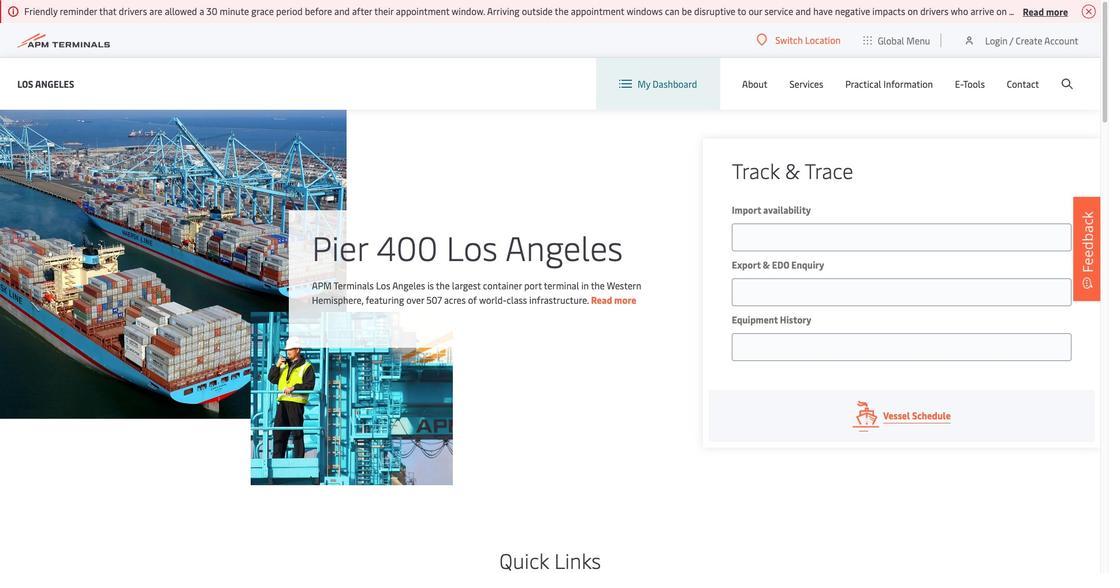 Task type: locate. For each thing, give the bounding box(es) containing it.
terminals
[[334, 279, 374, 291]]

1 vertical spatial read more
[[591, 293, 636, 306]]

read
[[1023, 5, 1044, 18], [591, 293, 612, 306]]

pier
[[312, 224, 368, 269]]

0 horizontal spatial &
[[763, 258, 770, 271]]

0 vertical spatial read
[[1023, 5, 1044, 18]]

1 horizontal spatial arrive
[[1083, 5, 1106, 17]]

0 horizontal spatial los
[[17, 77, 33, 90]]

that
[[99, 5, 117, 17], [1063, 5, 1080, 17]]

e-
[[955, 77, 963, 90]]

global
[[878, 34, 904, 46]]

services button
[[789, 58, 823, 110]]

arrive
[[971, 5, 994, 17], [1083, 5, 1106, 17]]

1 horizontal spatial read more
[[1023, 5, 1068, 18]]

1 vertical spatial read
[[591, 293, 612, 306]]

apm terminals los angeles is the largest container port terminal in the western hemisphere, featuring over 507 acres of world-class infrastructure.
[[312, 279, 641, 306]]

angeles
[[35, 77, 74, 90], [505, 224, 623, 269], [392, 279, 425, 291]]

windows
[[627, 5, 663, 17]]

equipment history
[[732, 313, 811, 326]]

1 horizontal spatial on
[[996, 5, 1007, 17]]

0 horizontal spatial the
[[436, 279, 450, 291]]

angeles for pier 400 los angeles
[[505, 224, 623, 269]]

1 vertical spatial los
[[446, 224, 498, 269]]

1 horizontal spatial &
[[785, 156, 800, 184]]

outside
[[522, 5, 553, 17]]

1 horizontal spatial read
[[1023, 5, 1044, 18]]

the
[[555, 5, 569, 17], [436, 279, 450, 291], [591, 279, 605, 291]]

be
[[682, 5, 692, 17]]

and
[[334, 5, 350, 17], [796, 5, 811, 17]]

los for pier
[[446, 224, 498, 269]]

the right "in" on the right of page
[[591, 279, 605, 291]]

0 vertical spatial more
[[1046, 5, 1068, 18]]

arriving
[[487, 5, 520, 17]]

appointment left "windows"
[[571, 5, 624, 17]]

e-tools
[[955, 77, 985, 90]]

0 vertical spatial read more
[[1023, 5, 1068, 18]]

allowed
[[165, 5, 197, 17]]

more down western
[[614, 293, 636, 306]]

arrive left o
[[1083, 5, 1106, 17]]

that left the close alert image
[[1063, 5, 1080, 17]]

more inside button
[[1046, 5, 1068, 18]]

1 and from the left
[[334, 5, 350, 17]]

friendly
[[24, 5, 58, 17]]

los for apm
[[376, 279, 390, 291]]

0 horizontal spatial on
[[908, 5, 918, 17]]

vessel schedule
[[883, 409, 951, 422]]

hemisphere,
[[312, 293, 363, 306]]

appointment right their
[[396, 5, 449, 17]]

0 horizontal spatial more
[[614, 293, 636, 306]]

1 horizontal spatial that
[[1063, 5, 1080, 17]]

and left after
[[334, 5, 350, 17]]

about
[[742, 77, 768, 90]]

1 horizontal spatial los
[[376, 279, 390, 291]]

1 vertical spatial angeles
[[505, 224, 623, 269]]

import availability
[[732, 203, 811, 216]]

read more for read more button
[[1023, 5, 1068, 18]]

2 vertical spatial angeles
[[392, 279, 425, 291]]

read more down western
[[591, 293, 636, 306]]

los inside "apm terminals los angeles is the largest container port terminal in the western hemisphere, featuring over 507 acres of world-class infrastructure."
[[376, 279, 390, 291]]

impacts
[[872, 5, 905, 17]]

2 that from the left
[[1063, 5, 1080, 17]]

terminal
[[544, 279, 579, 291]]

drivers left who
[[920, 5, 949, 17]]

2 horizontal spatial los
[[446, 224, 498, 269]]

&
[[785, 156, 800, 184], [763, 258, 770, 271]]

vessel schedule link
[[709, 390, 1095, 442]]

read up login / create account at right
[[1023, 5, 1044, 18]]

1 horizontal spatial and
[[796, 5, 811, 17]]

1 horizontal spatial appointment
[[571, 5, 624, 17]]

angeles for apm terminals los angeles is the largest container port terminal in the western hemisphere, featuring over 507 acres of world-class infrastructure.
[[392, 279, 425, 291]]

switch location
[[775, 34, 841, 46]]

400
[[377, 224, 438, 269]]

more up account
[[1046, 5, 1068, 18]]

read inside read more button
[[1023, 5, 1044, 18]]

account
[[1044, 34, 1078, 46]]

/
[[1010, 34, 1013, 46]]

1 horizontal spatial more
[[1046, 5, 1068, 18]]

more
[[1046, 5, 1068, 18], [614, 293, 636, 306]]

1 horizontal spatial drivers
[[920, 5, 949, 17]]

0 horizontal spatial drivers
[[119, 5, 147, 17]]

los angeles pier 400 image
[[0, 110, 347, 419]]

drivers left are at the top left of page
[[119, 5, 147, 17]]

time.
[[1009, 5, 1030, 17]]

0 horizontal spatial arrive
[[971, 5, 994, 17]]

0 horizontal spatial read more
[[591, 293, 636, 306]]

can
[[665, 5, 680, 17]]

edo
[[772, 258, 789, 271]]

on left 'time.'
[[996, 5, 1007, 17]]

& left the edo
[[763, 258, 770, 271]]

before
[[305, 5, 332, 17]]

class
[[507, 293, 527, 306]]

schedule
[[912, 409, 951, 422]]

close alert image
[[1082, 5, 1096, 18]]

that right reminder
[[99, 5, 117, 17]]

the right outside
[[555, 5, 569, 17]]

0 horizontal spatial angeles
[[35, 77, 74, 90]]

2 and from the left
[[796, 5, 811, 17]]

1 on from the left
[[908, 5, 918, 17]]

enquiry
[[791, 258, 824, 271]]

& for trace
[[785, 156, 800, 184]]

negative
[[835, 5, 870, 17]]

0 horizontal spatial appointment
[[396, 5, 449, 17]]

port
[[524, 279, 542, 291]]

minute
[[220, 5, 249, 17]]

container
[[483, 279, 522, 291]]

the right 'is'
[[436, 279, 450, 291]]

their
[[374, 5, 394, 17]]

on right impacts
[[908, 5, 918, 17]]

los
[[17, 77, 33, 90], [446, 224, 498, 269], [376, 279, 390, 291]]

largest
[[452, 279, 481, 291]]

angeles inside "apm terminals los angeles is the largest container port terminal in the western hemisphere, featuring over 507 acres of world-class infrastructure."
[[392, 279, 425, 291]]

vessel
[[883, 409, 910, 422]]

arrive right who
[[971, 5, 994, 17]]

export & edo enquiry
[[732, 258, 824, 271]]

read more up login / create account at right
[[1023, 5, 1068, 18]]

los angeles link
[[17, 77, 74, 91]]

period
[[276, 5, 303, 17]]

& left "trace"
[[785, 156, 800, 184]]

0 vertical spatial angeles
[[35, 77, 74, 90]]

practical
[[845, 77, 881, 90]]

1 vertical spatial &
[[763, 258, 770, 271]]

read down western
[[591, 293, 612, 306]]

on
[[908, 5, 918, 17], [996, 5, 1007, 17]]

la secondary image
[[250, 312, 453, 485]]

1 horizontal spatial angeles
[[392, 279, 425, 291]]

2 vertical spatial los
[[376, 279, 390, 291]]

2 horizontal spatial angeles
[[505, 224, 623, 269]]

0 horizontal spatial read
[[591, 293, 612, 306]]

and left have
[[796, 5, 811, 17]]

history
[[780, 313, 811, 326]]

0 vertical spatial &
[[785, 156, 800, 184]]

0 horizontal spatial that
[[99, 5, 117, 17]]

to
[[737, 5, 746, 17]]

login / create account
[[985, 34, 1078, 46]]

0 horizontal spatial and
[[334, 5, 350, 17]]

1 vertical spatial more
[[614, 293, 636, 306]]

tools
[[963, 77, 985, 90]]

of
[[468, 293, 477, 306]]



Task type: vqa. For each thing, say whether or not it's contained in the screenshot.
2nd and from left
yes



Task type: describe. For each thing, give the bounding box(es) containing it.
global menu
[[878, 34, 930, 46]]

1 horizontal spatial the
[[555, 5, 569, 17]]

read more button
[[1023, 4, 1068, 18]]

disruptive
[[694, 5, 735, 17]]

infrastructure.
[[529, 293, 589, 306]]

0 vertical spatial los
[[17, 77, 33, 90]]

my dashboard
[[638, 77, 697, 90]]

2 drivers from the left
[[920, 5, 949, 17]]

trace
[[805, 156, 853, 184]]

practical information
[[845, 77, 933, 90]]

track
[[732, 156, 780, 184]]

more for read more button
[[1046, 5, 1068, 18]]

feedback
[[1078, 211, 1097, 273]]

services
[[789, 77, 823, 90]]

& for edo
[[763, 258, 770, 271]]

grace
[[251, 5, 274, 17]]

western
[[607, 279, 641, 291]]

more for read more link
[[614, 293, 636, 306]]

acres
[[444, 293, 466, 306]]

read for read more button
[[1023, 5, 1044, 18]]

window.
[[452, 5, 485, 17]]

dashboard
[[653, 77, 697, 90]]

menu
[[907, 34, 930, 46]]

los angeles
[[17, 77, 74, 90]]

about button
[[742, 58, 768, 110]]

are
[[149, 5, 162, 17]]

my dashboard button
[[619, 58, 697, 110]]

export
[[732, 258, 761, 271]]

world-
[[479, 293, 507, 306]]

507
[[426, 293, 442, 306]]

e-tools button
[[955, 58, 985, 110]]

contact button
[[1007, 58, 1039, 110]]

location
[[805, 34, 841, 46]]

1 that from the left
[[99, 5, 117, 17]]

reminder
[[60, 5, 97, 17]]

create
[[1016, 34, 1042, 46]]

1 drivers from the left
[[119, 5, 147, 17]]

2 appointment from the left
[[571, 5, 624, 17]]

30
[[206, 5, 217, 17]]

import
[[732, 203, 761, 216]]

o
[[1108, 5, 1109, 17]]

feedback button
[[1073, 197, 1102, 301]]

my
[[638, 77, 650, 90]]

our
[[749, 5, 762, 17]]

drivers
[[1032, 5, 1061, 17]]

read more for read more link
[[591, 293, 636, 306]]

in
[[581, 279, 589, 291]]

contact
[[1007, 77, 1039, 90]]

2 on from the left
[[996, 5, 1007, 17]]

featuring
[[366, 293, 404, 306]]

switch location button
[[757, 34, 841, 46]]

who
[[951, 5, 968, 17]]

service
[[765, 5, 793, 17]]

over
[[406, 293, 424, 306]]

1 arrive from the left
[[971, 5, 994, 17]]

equipment
[[732, 313, 778, 326]]

login / create account link
[[964, 23, 1078, 57]]

information
[[884, 77, 933, 90]]

apm
[[312, 279, 332, 291]]

read for read more link
[[591, 293, 612, 306]]

2 horizontal spatial the
[[591, 279, 605, 291]]

1 appointment from the left
[[396, 5, 449, 17]]

read more link
[[591, 293, 636, 306]]

friendly reminder that drivers are allowed a 30 minute grace period before and after their appointment window. arriving outside the appointment windows can be disruptive to our service and have negative impacts on drivers who arrive on time. drivers that arrive o
[[24, 5, 1109, 17]]

practical information button
[[845, 58, 933, 110]]

track & trace
[[732, 156, 853, 184]]

login
[[985, 34, 1008, 46]]

availability
[[763, 203, 811, 216]]

switch
[[775, 34, 803, 46]]

is
[[427, 279, 434, 291]]

pier 400 los angeles
[[312, 224, 623, 269]]

a
[[199, 5, 204, 17]]

2 arrive from the left
[[1083, 5, 1106, 17]]

global menu button
[[852, 23, 942, 57]]

have
[[813, 5, 833, 17]]

after
[[352, 5, 372, 17]]



